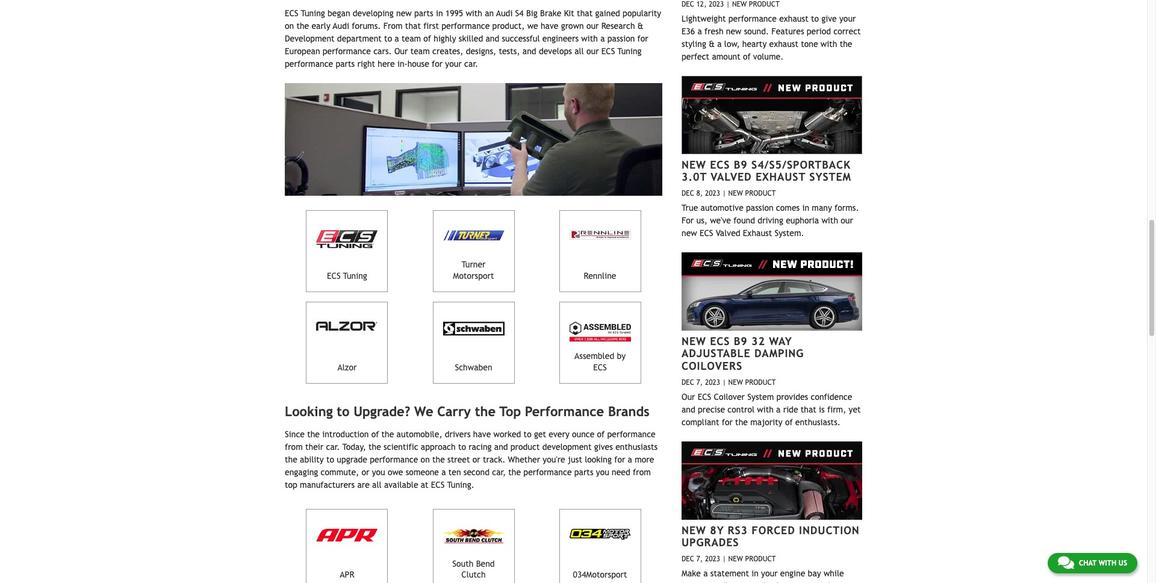 Task type: describe. For each thing, give the bounding box(es) containing it.
induction
[[799, 524, 860, 536]]

the left top on the left bottom of the page
[[475, 403, 496, 419]]

found
[[734, 216, 755, 225]]

apr link
[[306, 509, 388, 583]]

& inside the ecs tuning began developing new parts in 1995 with an audi s4 big brake kit that gained popularity on the early audi forums. from that first performance product, we have grown our research & development department to a team of highly skilled and successful engineers with a passion for european performance cars. our team creates, designs, tests, and develops all our ecs tuning performance parts right here in-house for your car.
[[638, 21, 644, 31]]

whether
[[508, 455, 540, 465]]

since
[[285, 430, 305, 439]]

exhaust inside dec 8, 2023 | new product true automotive passion comes in many forms. for us, we've found driving euphoria with our new ecs valved exhaust system.
[[743, 228, 772, 238]]

the up their
[[307, 430, 320, 439]]

adjustable
[[682, 347, 751, 360]]

engaging
[[285, 468, 318, 477]]

by inside dec 7, 2023 | new product make a statement in your engine bay while increasing flow over the factory setup by ove
[[828, 581, 837, 583]]

the inside the ecs tuning began developing new parts in 1995 with an audi s4 big brake kit that gained popularity on the early audi forums. from that first performance product, we have grown our research & development department to a team of highly skilled and successful engineers with a passion for european performance cars. our team creates, designs, tests, and develops all our ecs tuning performance parts right here in-house for your car.
[[297, 21, 309, 31]]

provides
[[777, 392, 808, 402]]

majority
[[751, 417, 783, 427]]

our inside the ecs tuning began developing new parts in 1995 with an audi s4 big brake kit that gained popularity on the early audi forums. from that first performance product, we have grown our research & development department to a team of highly skilled and successful engineers with a passion for european performance cars. our team creates, designs, tests, and develops all our ecs tuning performance parts right here in-house for your car.
[[394, 47, 408, 56]]

the up "engaging"
[[285, 455, 297, 465]]

and down successful
[[523, 47, 536, 56]]

1 horizontal spatial that
[[577, 9, 593, 18]]

performance down you're
[[524, 468, 572, 477]]

for inside dec 7, 2023 | new product our ecs coilover system provides confidence and precise control with a ride that is firm, yet compliant for the majority of enthusiasts.
[[722, 417, 733, 427]]

034motorsport
[[573, 570, 627, 580]]

1 vertical spatial team
[[411, 47, 430, 56]]

performance up "enthusiasts"
[[607, 430, 656, 439]]

a left 'low,' at the right top of page
[[717, 39, 722, 48]]

2 you from the left
[[596, 468, 609, 477]]

8y
[[710, 524, 724, 536]]

sound.
[[744, 26, 769, 36]]

chat
[[1079, 559, 1097, 567]]

ride
[[783, 405, 798, 414]]

ten
[[449, 468, 461, 477]]

0 vertical spatial exhaust
[[779, 14, 809, 23]]

worked
[[494, 430, 521, 439]]

parts inside since the introduction of the automobile, drivers have worked to get every ounce of performance from their car. today, the scientific approach to racing and product development gives enthusiasts the ability to upgrade performance on the street or track.  whether you're just looking for a more engaging commute, or you owe someone a ten second car, the performance parts you need from top manufacturers are all available at ecs tuning.
[[574, 468, 594, 477]]

of inside dec 7, 2023 | new product our ecs coilover system provides confidence and precise control with a ride that is firm, yet compliant for the majority of enthusiasts.
[[785, 417, 793, 427]]

dec for new 8y rs3 forced induction upgrades
[[682, 555, 694, 563]]

euphoria
[[786, 216, 819, 225]]

lightweight
[[682, 14, 726, 23]]

forms.
[[835, 203, 859, 213]]

product
[[511, 442, 540, 452]]

with inside lightweight performance exhaust to give your e36 a fresh new sound. features period correct styling & a low, hearty exhaust tone with the perfect amount of volume.
[[821, 39, 837, 48]]

automobile,
[[397, 430, 442, 439]]

fresh
[[705, 26, 724, 36]]

perfect
[[682, 51, 710, 61]]

new inside new 8y rs3 forced induction upgrades
[[682, 524, 706, 536]]

product for damping
[[745, 378, 776, 387]]

new ecs b9 s4/s5/sportback 3.0t valved exhaust system image
[[682, 76, 862, 154]]

valved inside new ecs b9 s4/s5/sportback 3.0t valved exhaust system
[[711, 170, 752, 183]]

all inside since the introduction of the automobile, drivers have worked to get every ounce of performance from their car. today, the scientific approach to racing and product development gives enthusiasts the ability to upgrade performance on the street or track.  whether you're just looking for a more engaging commute, or you owe someone a ten second car, the performance parts you need from top manufacturers are all available at ecs tuning.
[[372, 480, 382, 490]]

car,
[[492, 468, 506, 477]]

low,
[[724, 39, 740, 48]]

assembled by ecs link
[[559, 302, 641, 383]]

system.
[[775, 228, 804, 238]]

we've
[[710, 216, 731, 225]]

b9 for valved
[[734, 158, 748, 171]]

by inside the assembled by ecs
[[617, 351, 626, 361]]

0 vertical spatial parts
[[414, 9, 434, 18]]

designs,
[[466, 47, 496, 56]]

new ecs b9 32 way adjustable damping coilovers
[[682, 335, 804, 372]]

bay
[[808, 569, 821, 578]]

tuning for ecs tuning
[[343, 271, 367, 280]]

new
[[682, 158, 706, 171]]

| for valved
[[723, 189, 726, 198]]

we
[[527, 21, 538, 31]]

passion inside the ecs tuning began developing new parts in 1995 with an audi s4 big brake kit that gained popularity on the early audi forums. from that first performance product, we have grown our research & development department to a team of highly skilled and successful engineers with a passion for european performance cars. our team creates, designs, tests, and develops all our ecs tuning performance parts right here in-house for your car.
[[608, 34, 635, 44]]

with down grown
[[581, 34, 598, 44]]

on inside since the introduction of the automobile, drivers have worked to get every ounce of performance from their car. today, the scientific approach to racing and product development gives enthusiasts the ability to upgrade performance on the street or track.  whether you're just looking for a more engaging commute, or you owe someone a ten second car, the performance parts you need from top manufacturers are all available at ecs tuning.
[[421, 455, 430, 465]]

first
[[423, 21, 439, 31]]

rennline link
[[559, 210, 641, 292]]

engine
[[780, 569, 806, 578]]

product for exhaust
[[745, 189, 776, 198]]

| for adjustable
[[723, 378, 726, 387]]

product inside dec 7, 2023 | new product make a statement in your engine bay while increasing flow over the factory setup by ove
[[745, 555, 776, 563]]

the inside lightweight performance exhaust to give your e36 a fresh new sound. features period correct styling & a low, hearty exhaust tone with the perfect amount of volume.
[[840, 39, 853, 48]]

tone
[[801, 39, 818, 48]]

1 vertical spatial exhaust
[[769, 39, 799, 48]]

chat with us link
[[1048, 553, 1138, 573]]

ecs tuning began developing new parts in 1995 with an audi s4 big brake kit that gained popularity on the early audi forums. from that first performance product, we have grown our research & development department to a team of highly skilled and successful engineers with a passion for european performance cars. our team creates, designs, tests, and develops all our ecs tuning performance parts right here in-house for your car.
[[285, 9, 661, 69]]

with left an
[[466, 9, 482, 18]]

damping
[[755, 347, 804, 360]]

7, for new ecs b9 32 way adjustable damping coilovers
[[697, 378, 703, 387]]

available
[[384, 480, 418, 490]]

1 vertical spatial or
[[362, 468, 369, 477]]

& inside lightweight performance exhaust to give your e36 a fresh new sound. features period correct styling & a low, hearty exhaust tone with the perfect amount of volume.
[[709, 39, 715, 48]]

looking
[[285, 403, 333, 419]]

performance up owe
[[370, 455, 418, 465]]

began
[[328, 9, 350, 18]]

the down approach on the left of page
[[432, 455, 445, 465]]

in-
[[397, 59, 408, 69]]

dec 7, 2023 | new product our ecs coilover system provides confidence and precise control with a ride that is firm, yet compliant for the majority of enthusiasts.
[[682, 378, 861, 427]]

turner motorsport link
[[433, 210, 515, 292]]

precise
[[698, 405, 725, 414]]

all inside the ecs tuning began developing new parts in 1995 with an audi s4 big brake kit that gained popularity on the early audi forums. from that first performance product, we have grown our research & development department to a team of highly skilled and successful engineers with a passion for european performance cars. our team creates, designs, tests, and develops all our ecs tuning performance parts right here in-house for your car.
[[575, 47, 584, 56]]

we
[[414, 403, 433, 419]]

in inside dec 7, 2023 | new product make a statement in your engine bay while increasing flow over the factory setup by ove
[[752, 569, 759, 578]]

2023 for adjustable
[[705, 378, 720, 387]]

new inside lightweight performance exhaust to give your e36 a fresh new sound. features period correct styling & a low, hearty exhaust tone with the perfect amount of volume.
[[726, 26, 742, 36]]

scientific
[[384, 442, 418, 452]]

engineers
[[543, 34, 579, 44]]

your inside the ecs tuning began developing new parts in 1995 with an audi s4 big brake kit that gained popularity on the early audi forums. from that first performance product, we have grown our research & development department to a team of highly skilled and successful engineers with a passion for european performance cars. our team creates, designs, tests, and develops all our ecs tuning performance parts right here in-house for your car.
[[445, 59, 462, 69]]

over
[[741, 581, 758, 583]]

racing
[[469, 442, 492, 452]]

the right car, at the bottom left of page
[[509, 468, 521, 477]]

top
[[285, 480, 297, 490]]

new 8y rs3 forced induction upgrades
[[682, 524, 860, 549]]

developing
[[353, 9, 394, 18]]

ecs inside the new ecs b9 32 way adjustable damping coilovers
[[710, 335, 730, 348]]

right
[[357, 59, 375, 69]]

0 vertical spatial audi
[[496, 9, 513, 18]]

performance up skilled
[[442, 21, 490, 31]]

to inside the ecs tuning began developing new parts in 1995 with an audi s4 big brake kit that gained popularity on the early audi forums. from that first performance product, we have grown our research & development department to a team of highly skilled and successful engineers with a passion for european performance cars. our team creates, designs, tests, and develops all our ecs tuning performance parts right here in-house for your car.
[[384, 34, 392, 44]]

department
[[337, 34, 382, 44]]

ecs inside new ecs b9 s4/s5/sportback 3.0t valved exhaust system
[[710, 158, 730, 171]]

system inside new ecs b9 s4/s5/sportback 3.0t valved exhaust system
[[810, 170, 852, 183]]

while
[[824, 569, 844, 578]]

new inside dec 8, 2023 | new product true automotive passion comes in many forms. for us, we've found driving euphoria with our new ecs valved exhaust system.
[[682, 228, 697, 238]]

2023 for valved
[[705, 189, 720, 198]]

upgrades
[[682, 536, 739, 549]]

give
[[822, 14, 837, 23]]

0 horizontal spatial from
[[285, 442, 303, 452]]

european
[[285, 47, 320, 56]]

apr
[[340, 570, 354, 580]]

with inside dec 8, 2023 | new product true automotive passion comes in many forms. for us, we've found driving euphoria with our new ecs valved exhaust system.
[[822, 216, 838, 225]]

dec 7, 2023 | new product make a statement in your engine bay while increasing flow over the factory setup by ove
[[682, 555, 856, 583]]

develops
[[539, 47, 572, 56]]

on inside the ecs tuning began developing new parts in 1995 with an audi s4 big brake kit that gained popularity on the early audi forums. from that first performance product, we have grown our research & development department to a team of highly skilled and successful engineers with a passion for european performance cars. our team creates, designs, tests, and develops all our ecs tuning performance parts right here in-house for your car.
[[285, 21, 294, 31]]

development
[[542, 442, 592, 452]]

ounce
[[572, 430, 595, 439]]

forced
[[752, 524, 795, 536]]

amount
[[712, 51, 741, 61]]

alzor
[[338, 362, 357, 372]]

1 vertical spatial our
[[587, 47, 599, 56]]

for
[[682, 216, 694, 225]]

your inside dec 7, 2023 | new product make a statement in your engine bay while increasing flow over the factory setup by ove
[[761, 569, 778, 578]]

7, for new 8y rs3 forced induction upgrades
[[697, 555, 703, 563]]

more
[[635, 455, 654, 465]]

new ecs b9 32 way adjustable damping coilovers link
[[682, 335, 804, 372]]

ecs inside dec 8, 2023 | new product true automotive passion comes in many forms. for us, we've found driving euphoria with our new ecs valved exhaust system.
[[700, 228, 713, 238]]

exhaust inside new ecs b9 s4/s5/sportback 3.0t valved exhaust system
[[756, 170, 806, 183]]

for down popularity in the top of the page
[[638, 34, 649, 44]]

upgrade
[[337, 455, 367, 465]]

grown
[[561, 21, 584, 31]]

to up introduction
[[337, 403, 350, 419]]

and up designs,
[[486, 34, 499, 44]]

product,
[[492, 21, 525, 31]]

new inside the new ecs b9 32 way adjustable damping coilovers
[[682, 335, 706, 348]]

setup
[[805, 581, 826, 583]]

that inside dec 7, 2023 | new product our ecs coilover system provides confidence and precise control with a ride that is firm, yet compliant for the majority of enthusiasts.
[[801, 405, 817, 414]]

south bend clutch link
[[433, 509, 515, 583]]

get
[[534, 430, 546, 439]]



Task type: locate. For each thing, give the bounding box(es) containing it.
1 horizontal spatial have
[[541, 21, 559, 31]]

the down control
[[735, 417, 748, 427]]

0 horizontal spatial audi
[[333, 21, 349, 31]]

our inside dec 7, 2023 | new product our ecs coilover system provides confidence and precise control with a ride that is firm, yet compliant for the majority of enthusiasts.
[[682, 392, 695, 402]]

performance up sound.
[[729, 14, 777, 23]]

need
[[612, 468, 630, 477]]

1 vertical spatial by
[[828, 581, 837, 583]]

from
[[285, 442, 303, 452], [633, 468, 651, 477]]

factory
[[776, 581, 803, 583]]

1 vertical spatial 7,
[[697, 555, 703, 563]]

0 horizontal spatial system
[[748, 392, 774, 402]]

1 vertical spatial system
[[748, 392, 774, 402]]

2 | from the top
[[723, 378, 726, 387]]

ecs tuning engineer comparing a part to a digital prototype image
[[285, 83, 663, 196]]

2 dec from the top
[[682, 378, 694, 387]]

1 vertical spatial your
[[445, 59, 462, 69]]

new inside the ecs tuning began developing new parts in 1995 with an audi s4 big brake kit that gained popularity on the early audi forums. from that first performance product, we have grown our research & development department to a team of highly skilled and successful engineers with a passion for european performance cars. our team creates, designs, tests, and develops all our ecs tuning performance parts right here in-house for your car.
[[396, 9, 412, 18]]

1 vertical spatial audi
[[333, 21, 349, 31]]

1 horizontal spatial tuning
[[343, 271, 367, 280]]

1 vertical spatial from
[[633, 468, 651, 477]]

creates,
[[432, 47, 463, 56]]

0 horizontal spatial you
[[372, 468, 385, 477]]

0 vertical spatial our
[[394, 47, 408, 56]]

in inside the ecs tuning began developing new parts in 1995 with an audi s4 big brake kit that gained popularity on the early audi forums. from that first performance product, we have grown our research & development department to a team of highly skilled and successful engineers with a passion for european performance cars. our team creates, designs, tests, and develops all our ecs tuning performance parts right here in-house for your car.
[[436, 9, 443, 18]]

1 horizontal spatial car.
[[464, 59, 478, 69]]

0 vertical spatial valved
[[711, 170, 752, 183]]

1 dec from the top
[[682, 189, 694, 198]]

2 horizontal spatial tuning
[[618, 47, 642, 56]]

new up coilovers
[[682, 335, 706, 348]]

new for adjustable
[[729, 378, 743, 387]]

0 vertical spatial system
[[810, 170, 852, 183]]

early
[[312, 21, 331, 31]]

3 dec from the top
[[682, 555, 694, 563]]

0 vertical spatial |
[[723, 189, 726, 198]]

dec inside dec 7, 2023 | new product make a statement in your engine bay while increasing flow over the factory setup by ove
[[682, 555, 694, 563]]

1 vertical spatial product
[[745, 378, 776, 387]]

a inside dec 7, 2023 | new product make a statement in your engine bay while increasing flow over the factory setup by ove
[[704, 569, 708, 578]]

0 horizontal spatial tuning
[[301, 9, 325, 18]]

1 horizontal spatial you
[[596, 468, 609, 477]]

street
[[448, 455, 470, 465]]

you left owe
[[372, 468, 385, 477]]

dec 8, 2023 | new product true automotive passion comes in many forms. for us, we've found driving euphoria with our new ecs valved exhaust system.
[[682, 189, 859, 238]]

with inside dec 7, 2023 | new product our ecs coilover system provides confidence and precise control with a ride that is firm, yet compliant for the majority of enthusiasts.
[[757, 405, 774, 414]]

product up control
[[745, 378, 776, 387]]

| inside dec 7, 2023 | new product make a statement in your engine bay while increasing flow over the factory setup by ove
[[723, 555, 726, 563]]

1 vertical spatial |
[[723, 378, 726, 387]]

to inside lightweight performance exhaust to give your e36 a fresh new sound. features period correct styling & a low, hearty exhaust tone with the perfect amount of volume.
[[811, 14, 819, 23]]

new left 8y
[[682, 524, 706, 536]]

have down brake
[[541, 21, 559, 31]]

the right today,
[[369, 442, 381, 452]]

with down many on the top of the page
[[822, 216, 838, 225]]

valved inside dec 8, 2023 | new product true automotive passion comes in many forms. for us, we've found driving euphoria with our new ecs valved exhaust system.
[[716, 228, 741, 238]]

| inside dec 8, 2023 | new product true automotive passion comes in many forms. for us, we've found driving euphoria with our new ecs valved exhaust system.
[[723, 189, 726, 198]]

| for upgrades
[[723, 555, 726, 563]]

car. inside since the introduction of the automobile, drivers have worked to get every ounce of performance from their car. today, the scientific approach to racing and product development gives enthusiasts the ability to upgrade performance on the street or track.  whether you're just looking for a more engaging commute, or you owe someone a ten second car, the performance parts you need from top manufacturers are all available at ecs tuning.
[[326, 442, 340, 452]]

b9
[[734, 158, 748, 171], [734, 335, 748, 348]]

new inside dec 7, 2023 | new product make a statement in your engine bay while increasing flow over the factory setup by ove
[[729, 555, 743, 563]]

someone
[[406, 468, 439, 477]]

1 vertical spatial 2023
[[705, 378, 720, 387]]

and down worked
[[494, 442, 508, 452]]

system inside dec 7, 2023 | new product our ecs coilover system provides confidence and precise control with a ride that is firm, yet compliant for the majority of enthusiasts.
[[748, 392, 774, 402]]

0 horizontal spatial your
[[445, 59, 462, 69]]

for down creates, on the left top of page
[[432, 59, 443, 69]]

product down new 8y rs3 forced induction upgrades
[[745, 555, 776, 563]]

way
[[769, 335, 792, 348]]

0 horizontal spatial in
[[436, 9, 443, 18]]

performance
[[729, 14, 777, 23], [442, 21, 490, 31], [323, 47, 371, 56], [285, 59, 333, 69], [607, 430, 656, 439], [370, 455, 418, 465], [524, 468, 572, 477]]

& down popularity in the top of the page
[[638, 21, 644, 31]]

0 vertical spatial b9
[[734, 158, 748, 171]]

ecs inside the assembled by ecs
[[593, 362, 607, 372]]

automotive
[[701, 203, 744, 213]]

that right kit
[[577, 9, 593, 18]]

a left ten
[[442, 468, 446, 477]]

our up 'in-'
[[394, 47, 408, 56]]

styling
[[682, 39, 706, 48]]

a right e36
[[698, 26, 702, 36]]

passion
[[608, 34, 635, 44], [746, 203, 774, 213]]

exhaust down "driving"
[[743, 228, 772, 238]]

looking
[[585, 455, 612, 465]]

0 vertical spatial your
[[840, 14, 856, 23]]

1 horizontal spatial our
[[682, 392, 695, 402]]

or up are
[[362, 468, 369, 477]]

tuning.
[[447, 480, 475, 490]]

0 horizontal spatial our
[[394, 47, 408, 56]]

1 horizontal spatial or
[[473, 455, 480, 465]]

for inside since the introduction of the automobile, drivers have worked to get every ounce of performance from their car. today, the scientific approach to racing and product development gives enthusiasts the ability to upgrade performance on the street or track.  whether you're just looking for a more engaging commute, or you owe someone a ten second car, the performance parts you need from top manufacturers are all available at ecs tuning.
[[614, 455, 625, 465]]

or up second
[[473, 455, 480, 465]]

product
[[745, 189, 776, 198], [745, 378, 776, 387], [745, 555, 776, 563]]

gained
[[595, 9, 620, 18]]

0 vertical spatial in
[[436, 9, 443, 18]]

the up the "development"
[[297, 21, 309, 31]]

7, down coilovers
[[697, 378, 703, 387]]

that left 'first'
[[405, 21, 421, 31]]

1 horizontal spatial passion
[[746, 203, 774, 213]]

product inside dec 8, 2023 | new product true automotive passion comes in many forms. for us, we've found driving euphoria with our new ecs valved exhaust system.
[[745, 189, 776, 198]]

the right "over"
[[760, 581, 773, 583]]

a up 'increasing'
[[704, 569, 708, 578]]

1 horizontal spatial parts
[[414, 9, 434, 18]]

passion down research
[[608, 34, 635, 44]]

performance down department
[[323, 47, 371, 56]]

1 vertical spatial passion
[[746, 203, 774, 213]]

south
[[453, 559, 474, 568]]

a down "enthusiasts"
[[628, 455, 632, 465]]

0 vertical spatial our
[[587, 21, 599, 31]]

2 vertical spatial 2023
[[705, 555, 720, 563]]

1 vertical spatial have
[[473, 430, 491, 439]]

from
[[383, 21, 403, 31]]

0 vertical spatial by
[[617, 351, 626, 361]]

0 vertical spatial or
[[473, 455, 480, 465]]

you down looking
[[596, 468, 609, 477]]

all down engineers
[[575, 47, 584, 56]]

true
[[682, 203, 698, 213]]

| inside dec 7, 2023 | new product our ecs coilover system provides confidence and precise control with a ride that is firm, yet compliant for the majority of enthusiasts.
[[723, 378, 726, 387]]

parts left right
[[336, 59, 355, 69]]

1 vertical spatial all
[[372, 480, 382, 490]]

comments image
[[1058, 555, 1074, 570]]

development
[[285, 34, 335, 44]]

2 vertical spatial in
[[752, 569, 759, 578]]

1 vertical spatial &
[[709, 39, 715, 48]]

have inside the ecs tuning began developing new parts in 1995 with an audi s4 big brake kit that gained popularity on the early audi forums. from that first performance product, we have grown our research & development department to a team of highly skilled and successful engineers with a passion for european performance cars. our team creates, designs, tests, and develops all our ecs tuning performance parts right here in-house for your car.
[[541, 21, 559, 31]]

dec inside dec 7, 2023 | new product our ecs coilover system provides confidence and precise control with a ride that is firm, yet compliant for the majority of enthusiasts.
[[682, 378, 694, 387]]

1 horizontal spatial system
[[810, 170, 852, 183]]

hearty
[[742, 39, 767, 48]]

and inside dec 7, 2023 | new product our ecs coilover system provides confidence and precise control with a ride that is firm, yet compliant for the majority of enthusiasts.
[[682, 405, 696, 414]]

that left is
[[801, 405, 817, 414]]

and inside since the introduction of the automobile, drivers have worked to get every ounce of performance from their car. today, the scientific approach to racing and product development gives enthusiasts the ability to upgrade performance on the street or track.  whether you're just looking for a more engaging commute, or you owe someone a ten second car, the performance parts you need from top manufacturers are all available at ecs tuning.
[[494, 442, 508, 452]]

manufacturers
[[300, 480, 355, 490]]

driving
[[758, 216, 784, 225]]

carry
[[437, 403, 471, 419]]

performance inside lightweight performance exhaust to give your e36 a fresh new sound. features period correct styling & a low, hearty exhaust tone with the perfect amount of volume.
[[729, 14, 777, 23]]

1 horizontal spatial new
[[682, 228, 697, 238]]

valved down we've
[[716, 228, 741, 238]]

2023 down upgrades
[[705, 555, 720, 563]]

new up statement on the right bottom
[[729, 555, 743, 563]]

0 horizontal spatial have
[[473, 430, 491, 439]]

the
[[297, 21, 309, 31], [840, 39, 853, 48], [475, 403, 496, 419], [735, 417, 748, 427], [307, 430, 320, 439], [382, 430, 394, 439], [369, 442, 381, 452], [285, 455, 297, 465], [432, 455, 445, 465], [509, 468, 521, 477], [760, 581, 773, 583]]

1 vertical spatial valved
[[716, 228, 741, 238]]

3 | from the top
[[723, 555, 726, 563]]

since the introduction of the automobile, drivers have worked to get every ounce of performance from their car. today, the scientific approach to racing and product development gives enthusiasts the ability to upgrade performance on the street or track.  whether you're just looking for a more engaging commute, or you owe someone a ten second car, the performance parts you need from top manufacturers are all available at ecs tuning.
[[285, 430, 658, 490]]

new up from
[[396, 9, 412, 18]]

2023 for upgrades
[[705, 555, 720, 563]]

1 horizontal spatial your
[[761, 569, 778, 578]]

valved
[[711, 170, 752, 183], [716, 228, 741, 238]]

of inside lightweight performance exhaust to give your e36 a fresh new sound. features period correct styling & a low, hearty exhaust tone with the perfect amount of volume.
[[743, 51, 751, 61]]

1 vertical spatial car.
[[326, 442, 340, 452]]

1 horizontal spatial audi
[[496, 9, 513, 18]]

assembled
[[575, 351, 614, 361]]

new inside dec 8, 2023 | new product true automotive passion comes in many forms. for us, we've found driving euphoria with our new ecs valved exhaust system.
[[729, 189, 743, 198]]

to up street in the left of the page
[[458, 442, 466, 452]]

0 vertical spatial car.
[[464, 59, 478, 69]]

you
[[372, 468, 385, 477], [596, 468, 609, 477]]

2 horizontal spatial that
[[801, 405, 817, 414]]

brands
[[608, 403, 650, 419]]

car. down designs,
[[464, 59, 478, 69]]

| up 'automotive'
[[723, 189, 726, 198]]

3.0t
[[682, 170, 707, 183]]

7, inside dec 7, 2023 | new product make a statement in your engine bay while increasing flow over the factory setup by ove
[[697, 555, 703, 563]]

b9 left 32
[[734, 335, 748, 348]]

on
[[285, 21, 294, 31], [421, 455, 430, 465]]

ecs inside since the introduction of the automobile, drivers have worked to get every ounce of performance from their car. today, the scientific approach to racing and product development gives enthusiasts the ability to upgrade performance on the street or track.  whether you're just looking for a more engaging commute, or you owe someone a ten second car, the performance parts you need from top manufacturers are all available at ecs tuning.
[[431, 480, 445, 490]]

0 vertical spatial 2023
[[705, 189, 720, 198]]

3 2023 from the top
[[705, 555, 720, 563]]

2 horizontal spatial new
[[726, 26, 742, 36]]

new for valved
[[729, 189, 743, 198]]

your up correct at the right of page
[[840, 14, 856, 23]]

1 vertical spatial dec
[[682, 378, 694, 387]]

of down upgrade?
[[371, 430, 379, 439]]

south bend clutch
[[453, 559, 495, 580]]

0 horizontal spatial that
[[405, 21, 421, 31]]

audi down began
[[333, 21, 349, 31]]

forums.
[[352, 21, 381, 31]]

dec up make
[[682, 555, 694, 563]]

volume.
[[753, 51, 784, 61]]

a down from
[[395, 34, 399, 44]]

highly
[[434, 34, 456, 44]]

| up coilover at the right of the page
[[723, 378, 726, 387]]

1 vertical spatial parts
[[336, 59, 355, 69]]

kit
[[564, 9, 575, 18]]

audi
[[496, 9, 513, 18], [333, 21, 349, 31]]

2 horizontal spatial parts
[[574, 468, 594, 477]]

their
[[305, 442, 324, 452]]

all right are
[[372, 480, 382, 490]]

product inside dec 7, 2023 | new product our ecs coilover system provides confidence and precise control with a ride that is firm, yet compliant for the majority of enthusiasts.
[[745, 378, 776, 387]]

motorsport
[[453, 271, 494, 280]]

0 horizontal spatial passion
[[608, 34, 635, 44]]

upgrade?
[[354, 403, 410, 419]]

ecs tuning link
[[306, 210, 388, 292]]

passion inside dec 8, 2023 | new product true automotive passion comes in many forms. for us, we've found driving euphoria with our new ecs valved exhaust system.
[[746, 203, 774, 213]]

0 vertical spatial product
[[745, 189, 776, 198]]

big
[[526, 9, 538, 18]]

commute,
[[321, 468, 359, 477]]

control
[[728, 405, 755, 414]]

1 7, from the top
[[697, 378, 703, 387]]

new ecs b9 s4/s5/sportback 3.0t valved exhaust system
[[682, 158, 852, 183]]

1 vertical spatial in
[[803, 203, 810, 213]]

0 vertical spatial exhaust
[[756, 170, 806, 183]]

new ecs b9 32 way adjustable damping coilovers image
[[682, 252, 862, 331]]

0 vertical spatial on
[[285, 21, 294, 31]]

1 vertical spatial b9
[[734, 335, 748, 348]]

to left get
[[524, 430, 532, 439]]

passion up "driving"
[[746, 203, 774, 213]]

of
[[424, 34, 431, 44], [743, 51, 751, 61], [785, 417, 793, 427], [371, 430, 379, 439], [597, 430, 605, 439]]

our down the 'forms.'
[[841, 216, 853, 225]]

performance down european
[[285, 59, 333, 69]]

b9 for adjustable
[[734, 335, 748, 348]]

1 vertical spatial tuning
[[618, 47, 642, 56]]

0 vertical spatial all
[[575, 47, 584, 56]]

new 8y rs3 forced induction upgrades image
[[682, 441, 862, 520]]

2023 inside dec 7, 2023 | new product our ecs coilover system provides confidence and precise control with a ride that is firm, yet compliant for the majority of enthusiasts.
[[705, 378, 720, 387]]

1 b9 from the top
[[734, 158, 748, 171]]

car. inside the ecs tuning began developing new parts in 1995 with an audi s4 big brake kit that gained popularity on the early audi forums. from that first performance product, we have grown our research & development department to a team of highly skilled and successful engineers with a passion for european performance cars. our team creates, designs, tests, and develops all our ecs tuning performance parts right here in-house for your car.
[[464, 59, 478, 69]]

for up need
[[614, 455, 625, 465]]

dec
[[682, 189, 694, 198], [682, 378, 694, 387], [682, 555, 694, 563]]

2 b9 from the top
[[734, 335, 748, 348]]

our inside dec 8, 2023 | new product true automotive passion comes in many forms. for us, we've found driving euphoria with our new ecs valved exhaust system.
[[841, 216, 853, 225]]

2023 down coilovers
[[705, 378, 720, 387]]

exhaust up features
[[779, 14, 809, 23]]

0 vertical spatial tuning
[[301, 9, 325, 18]]

0 vertical spatial team
[[402, 34, 421, 44]]

0 horizontal spatial parts
[[336, 59, 355, 69]]

dec down coilovers
[[682, 378, 694, 387]]

team up house
[[411, 47, 430, 56]]

dec inside dec 8, 2023 | new product true automotive passion comes in many forms. for us, we've found driving euphoria with our new ecs valved exhaust system.
[[682, 189, 694, 198]]

2023 inside dec 7, 2023 | new product make a statement in your engine bay while increasing flow over the factory setup by ove
[[705, 555, 720, 563]]

team down from
[[402, 34, 421, 44]]

dec for new ecs b9 32 way adjustable damping coilovers
[[682, 378, 694, 387]]

2023 inside dec 8, 2023 | new product true automotive passion comes in many forms. for us, we've found driving euphoria with our new ecs valved exhaust system.
[[705, 189, 720, 198]]

s4
[[515, 9, 524, 18]]

s4/s5/sportback
[[752, 158, 851, 171]]

2 vertical spatial your
[[761, 569, 778, 578]]

dec for new ecs b9 s4/s5/sportback 3.0t valved exhaust system
[[682, 189, 694, 198]]

1 vertical spatial new
[[726, 26, 742, 36]]

new up coilover at the right of the page
[[729, 378, 743, 387]]

audi up product,
[[496, 9, 513, 18]]

2 horizontal spatial your
[[840, 14, 856, 23]]

2023
[[705, 189, 720, 198], [705, 378, 720, 387], [705, 555, 720, 563]]

features
[[772, 26, 804, 36]]

in inside dec 8, 2023 | new product true automotive passion comes in many forms. for us, we've found driving euphoria with our new ecs valved exhaust system.
[[803, 203, 810, 213]]

b9 inside new ecs b9 s4/s5/sportback 3.0t valved exhaust system
[[734, 158, 748, 171]]

bend
[[476, 559, 495, 568]]

1 horizontal spatial by
[[828, 581, 837, 583]]

0 vertical spatial new
[[396, 9, 412, 18]]

new up 'automotive'
[[729, 189, 743, 198]]

product down new ecs b9 s4/s5/sportback 3.0t valved exhaust system link
[[745, 189, 776, 198]]

of up 'gives'
[[597, 430, 605, 439]]

new down for
[[682, 228, 697, 238]]

our right develops
[[587, 47, 599, 56]]

& down fresh
[[709, 39, 715, 48]]

valved up 'automotive'
[[711, 170, 752, 183]]

0 vertical spatial from
[[285, 442, 303, 452]]

our down gained
[[587, 21, 599, 31]]

to up commute,
[[326, 455, 334, 465]]

new ecs b9 s4/s5/sportback 3.0t valved exhaust system link
[[682, 158, 852, 183]]

b9 inside the new ecs b9 32 way adjustable damping coilovers
[[734, 335, 748, 348]]

a inside dec 7, 2023 | new product our ecs coilover system provides confidence and precise control with a ride that is firm, yet compliant for the majority of enthusiasts.
[[776, 405, 781, 414]]

your up factory
[[761, 569, 778, 578]]

b9 right new
[[734, 158, 748, 171]]

in up euphoria
[[803, 203, 810, 213]]

| up statement on the right bottom
[[723, 555, 726, 563]]

top
[[500, 403, 521, 419]]

new inside dec 7, 2023 | new product our ecs coilover system provides confidence and precise control with a ride that is firm, yet compliant for the majority of enthusiasts.
[[729, 378, 743, 387]]

our up compliant
[[682, 392, 695, 402]]

brake
[[540, 9, 562, 18]]

from down more
[[633, 468, 651, 477]]

assembled by ecs
[[575, 351, 626, 372]]

just
[[568, 455, 582, 465]]

of down the ride on the bottom right of the page
[[785, 417, 793, 427]]

with up 'majority' in the right of the page
[[757, 405, 774, 414]]

0 horizontal spatial &
[[638, 21, 644, 31]]

owe
[[388, 468, 403, 477]]

ecs inside dec 7, 2023 | new product our ecs coilover system provides confidence and precise control with a ride that is firm, yet compliant for the majority of enthusiasts.
[[698, 392, 712, 402]]

1 horizontal spatial on
[[421, 455, 430, 465]]

your down creates, on the left top of page
[[445, 59, 462, 69]]

with left us
[[1099, 559, 1117, 567]]

of inside the ecs tuning began developing new parts in 1995 with an audi s4 big brake kit that gained popularity on the early audi forums. from that first performance product, we have grown our research & development department to a team of highly skilled and successful engineers with a passion for european performance cars. our team creates, designs, tests, and develops all our ecs tuning performance parts right here in-house for your car.
[[424, 34, 431, 44]]

2 horizontal spatial in
[[803, 203, 810, 213]]

a left the ride on the bottom right of the page
[[776, 405, 781, 414]]

0 vertical spatial 7,
[[697, 378, 703, 387]]

team
[[402, 34, 421, 44], [411, 47, 430, 56]]

1 | from the top
[[723, 189, 726, 198]]

new 8y rs3 forced induction upgrades link
[[682, 524, 860, 549]]

system
[[810, 170, 852, 183], [748, 392, 774, 402]]

your inside lightweight performance exhaust to give your e36 a fresh new sound. features period correct styling & a low, hearty exhaust tone with the perfect amount of volume.
[[840, 14, 856, 23]]

of down hearty
[[743, 51, 751, 61]]

a down research
[[601, 34, 605, 44]]

us,
[[697, 216, 708, 225]]

2 vertical spatial dec
[[682, 555, 694, 563]]

system up control
[[748, 392, 774, 402]]

the inside dec 7, 2023 | new product our ecs coilover system provides confidence and precise control with a ride that is firm, yet compliant for the majority of enthusiasts.
[[735, 417, 748, 427]]

2 vertical spatial product
[[745, 555, 776, 563]]

2 2023 from the top
[[705, 378, 720, 387]]

1 product from the top
[[745, 189, 776, 198]]

the inside dec 7, 2023 | new product make a statement in your engine bay while increasing flow over the factory setup by ove
[[760, 581, 773, 583]]

034motorsport link
[[559, 509, 641, 583]]

new for upgrades
[[729, 555, 743, 563]]

schwaben
[[455, 362, 492, 372]]

on up someone
[[421, 455, 430, 465]]

have up racing
[[473, 430, 491, 439]]

1 vertical spatial exhaust
[[743, 228, 772, 238]]

0 horizontal spatial by
[[617, 351, 626, 361]]

0 horizontal spatial all
[[372, 480, 382, 490]]

2 product from the top
[[745, 378, 776, 387]]

2 vertical spatial our
[[841, 216, 853, 225]]

have inside since the introduction of the automobile, drivers have worked to get every ounce of performance from their car. today, the scientific approach to racing and product development gives enthusiasts the ability to upgrade performance on the street or track.  whether you're just looking for a more engaging commute, or you owe someone a ten second car, the performance parts you need from top manufacturers are all available at ecs tuning.
[[473, 430, 491, 439]]

3 product from the top
[[745, 555, 776, 563]]

parts
[[414, 9, 434, 18], [336, 59, 355, 69], [574, 468, 594, 477]]

1 you from the left
[[372, 468, 385, 477]]

0 vertical spatial that
[[577, 9, 593, 18]]

and
[[486, 34, 499, 44], [523, 47, 536, 56], [682, 405, 696, 414], [494, 442, 508, 452]]

2 vertical spatial parts
[[574, 468, 594, 477]]

in up "over"
[[752, 569, 759, 578]]

gives
[[594, 442, 613, 452]]

with
[[466, 9, 482, 18], [581, 34, 598, 44], [821, 39, 837, 48], [822, 216, 838, 225], [757, 405, 774, 414], [1099, 559, 1117, 567]]

e36
[[682, 26, 695, 36]]

car.
[[464, 59, 478, 69], [326, 442, 340, 452]]

0 horizontal spatial new
[[396, 9, 412, 18]]

1 2023 from the top
[[705, 189, 720, 198]]

car. down introduction
[[326, 442, 340, 452]]

dec left 8,
[[682, 189, 694, 198]]

2 vertical spatial tuning
[[343, 271, 367, 280]]

1 vertical spatial our
[[682, 392, 695, 402]]

tuning for ecs tuning began developing new parts in 1995 with an audi s4 big brake kit that gained popularity on the early audi forums. from that first performance product, we have grown our research & development department to a team of highly skilled and successful engineers with a passion for european performance cars. our team creates, designs, tests, and develops all our ecs tuning performance parts right here in-house for your car.
[[301, 9, 325, 18]]

with down 'period'
[[821, 39, 837, 48]]

system up many on the top of the page
[[810, 170, 852, 183]]

1 horizontal spatial in
[[752, 569, 759, 578]]

the up scientific
[[382, 430, 394, 439]]

2 vertical spatial that
[[801, 405, 817, 414]]

2 vertical spatial new
[[682, 228, 697, 238]]

2 7, from the top
[[697, 555, 703, 563]]

drivers
[[445, 430, 471, 439]]

0 vertical spatial dec
[[682, 189, 694, 198]]

and up compliant
[[682, 405, 696, 414]]

second
[[464, 468, 490, 477]]

7, inside dec 7, 2023 | new product our ecs coilover system provides confidence and precise control with a ride that is firm, yet compliant for the majority of enthusiasts.
[[697, 378, 703, 387]]



Task type: vqa. For each thing, say whether or not it's contained in the screenshot.


